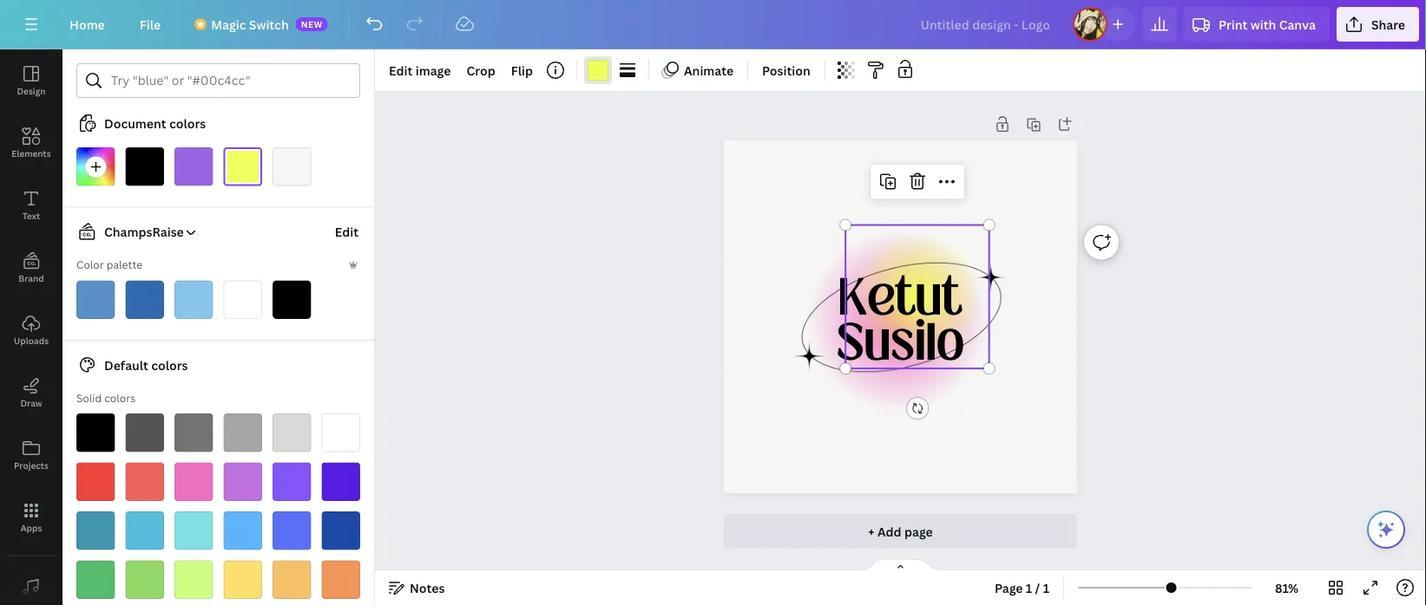 Task type: vqa. For each thing, say whether or not it's contained in the screenshot.
Lms
no



Task type: describe. For each thing, give the bounding box(es) containing it.
projects button
[[0, 425, 63, 487]]

cobalt blue #004aad image
[[322, 512, 360, 551]]

switch
[[249, 16, 289, 33]]

dark gray #545454 image
[[125, 414, 164, 453]]

light blue #38b6ff image
[[224, 512, 262, 551]]

edit image button
[[382, 56, 458, 84]]

new
[[301, 18, 323, 30]]

home
[[69, 16, 105, 33]]

coral red #ff5757 image
[[125, 463, 164, 502]]

susilo
[[837, 310, 965, 377]]

magic switch
[[211, 16, 289, 33]]

cobalt blue #004aad image
[[322, 512, 360, 551]]

dark turquoise #0097b2 image
[[76, 512, 115, 551]]

81%
[[1275, 580, 1299, 597]]

purple #8c52ff image
[[273, 463, 311, 502]]

#75c6ef image
[[175, 281, 213, 319]]

document colors
[[104, 115, 206, 132]]

design button
[[0, 49, 63, 112]]

crop button
[[460, 56, 502, 84]]

main menu bar
[[0, 0, 1426, 49]]

document
[[104, 115, 166, 132]]

edit button
[[333, 215, 360, 250]]

+ add page
[[868, 524, 933, 540]]

side panel tab list
[[0, 49, 63, 606]]

champsraise
[[104, 224, 184, 240]]

edit image
[[389, 62, 451, 79]]

uploads button
[[0, 300, 63, 362]]

grass green #7ed957 image
[[125, 561, 164, 600]]

elements
[[12, 148, 51, 159]]

elements button
[[0, 112, 63, 175]]

gray #737373 image
[[175, 414, 213, 453]]

Try "blue" or "#00c4cc" search field
[[111, 64, 349, 97]]

81% button
[[1259, 575, 1315, 603]]

add
[[878, 524, 902, 540]]

flip button
[[504, 56, 540, 84]]

draw
[[20, 398, 42, 409]]

+ add page button
[[724, 515, 1077, 550]]

color
[[76, 258, 104, 272]]

#010101 image
[[273, 281, 311, 319]]

share button
[[1337, 7, 1419, 42]]

#ffffff image
[[224, 281, 262, 319]]

share
[[1372, 16, 1406, 33]]

projects
[[14, 460, 49, 472]]

crop
[[467, 62, 495, 79]]

home link
[[56, 7, 119, 42]]

yellow #ffde59 image
[[224, 561, 262, 600]]

yellow #ffde59 image
[[224, 561, 262, 600]]

/
[[1035, 580, 1040, 597]]

colors for document colors
[[169, 115, 206, 132]]

turquoise blue #5ce1e6 image
[[175, 512, 213, 551]]

#000000 image
[[125, 148, 164, 186]]

draw button
[[0, 362, 63, 425]]

light blue #38b6ff image
[[224, 512, 262, 551]]

position button
[[755, 56, 818, 84]]

#ffffff image
[[224, 281, 262, 319]]



Task type: locate. For each thing, give the bounding box(es) containing it.
1
[[1026, 580, 1032, 597], [1043, 580, 1050, 597]]

1 right / on the bottom of page
[[1043, 580, 1050, 597]]

file button
[[126, 7, 175, 42]]

green #00bf63 image
[[76, 561, 115, 600], [76, 561, 115, 600]]

print
[[1219, 16, 1248, 33]]

with
[[1251, 16, 1276, 33]]

colors right default
[[151, 357, 188, 374]]

default colors
[[104, 357, 188, 374]]

canva
[[1279, 16, 1316, 33]]

+
[[868, 524, 875, 540]]

black #000000 image
[[76, 414, 115, 453], [76, 414, 115, 453]]

1 vertical spatial colors
[[151, 357, 188, 374]]

2 1 from the left
[[1043, 580, 1050, 597]]

position
[[762, 62, 811, 79]]

page
[[995, 580, 1023, 597]]

colors
[[169, 115, 206, 132], [151, 357, 188, 374], [104, 391, 136, 405]]

colors right solid
[[104, 391, 136, 405]]

dark gray #545454 image
[[125, 414, 164, 453]]

flip
[[511, 62, 533, 79]]

edit
[[389, 62, 413, 79], [335, 224, 359, 240]]

#eeff30 image
[[588, 60, 609, 81], [224, 148, 262, 186], [224, 148, 262, 186]]

animate
[[684, 62, 734, 79]]

notes button
[[382, 575, 452, 603]]

image
[[416, 62, 451, 79]]

1 vertical spatial edit
[[335, 224, 359, 240]]

edit for edit
[[335, 224, 359, 240]]

color palette
[[76, 258, 143, 272]]

Design title text field
[[907, 7, 1066, 42]]

#166bb5 image
[[125, 281, 164, 319], [125, 281, 164, 319]]

gray #737373 image
[[175, 414, 213, 453]]

0 horizontal spatial 1
[[1026, 580, 1032, 597]]

solid
[[76, 391, 102, 405]]

animate button
[[656, 56, 741, 84]]

colors for default colors
[[151, 357, 188, 374]]

#eeff30 image
[[588, 60, 609, 81]]

solid colors
[[76, 391, 136, 405]]

2 vertical spatial colors
[[104, 391, 136, 405]]

edit for edit image
[[389, 62, 413, 79]]

page 1 / 1
[[995, 580, 1050, 597]]

1 horizontal spatial 1
[[1043, 580, 1050, 597]]

1 left / on the bottom of page
[[1026, 580, 1032, 597]]

brand
[[18, 273, 44, 284]]

orange #ff914d image
[[322, 561, 360, 600], [322, 561, 360, 600]]

1 horizontal spatial edit
[[389, 62, 413, 79]]

dark turquoise #0097b2 image
[[76, 512, 115, 551]]

turquoise blue #5ce1e6 image
[[175, 512, 213, 551]]

violet #5e17eb image
[[322, 463, 360, 502]]

purple #8c52ff image
[[273, 463, 311, 502]]

edit inside dropdown button
[[389, 62, 413, 79]]

ketut
[[839, 265, 963, 332]]

magenta #cb6ce6 image
[[224, 463, 262, 502]]

default
[[104, 357, 148, 374]]

lime #c1ff72 image
[[175, 561, 213, 600], [175, 561, 213, 600]]

coral red #ff5757 image
[[125, 463, 164, 502]]

aqua blue #0cc0df image
[[125, 512, 164, 551]]

#a262eb image
[[175, 148, 213, 186], [175, 148, 213, 186]]

brand button
[[0, 237, 63, 300]]

show pages image
[[859, 559, 942, 573]]

edit inside button
[[335, 224, 359, 240]]

peach #ffbd59 image
[[273, 561, 311, 600], [273, 561, 311, 600]]

notes
[[410, 580, 445, 597]]

#010101 image
[[273, 281, 311, 319]]

print with canva
[[1219, 16, 1316, 33]]

0 vertical spatial colors
[[169, 115, 206, 132]]

aqua blue #0cc0df image
[[125, 512, 164, 551]]

champsraise button
[[69, 222, 198, 243]]

0 vertical spatial edit
[[389, 62, 413, 79]]

design
[[17, 85, 46, 97]]

violet #5e17eb image
[[322, 463, 360, 502]]

canva assistant image
[[1376, 520, 1397, 541]]

text button
[[0, 175, 63, 237]]

colors for solid colors
[[104, 391, 136, 405]]

#4890cd image
[[76, 281, 115, 319], [76, 281, 115, 319]]

colors right document
[[169, 115, 206, 132]]

pink #ff66c4 image
[[175, 463, 213, 502], [175, 463, 213, 502]]

palette
[[107, 258, 143, 272]]

magenta #cb6ce6 image
[[224, 463, 262, 502]]

#000000 image
[[125, 148, 164, 186]]

magic
[[211, 16, 246, 33]]

royal blue #5271ff image
[[273, 512, 311, 551], [273, 512, 311, 551]]

bright red #ff3131 image
[[76, 463, 115, 502], [76, 463, 115, 502]]

apps
[[21, 523, 42, 534]]

1 1 from the left
[[1026, 580, 1032, 597]]

file
[[140, 16, 161, 33]]

page
[[905, 524, 933, 540]]

apps button
[[0, 487, 63, 550]]

uploads
[[14, 335, 49, 347]]

add a new color image
[[76, 148, 115, 186], [76, 148, 115, 186]]

print with canva button
[[1184, 7, 1330, 42]]

0 horizontal spatial edit
[[335, 224, 359, 240]]

#f6f6f6 image
[[273, 148, 311, 186], [273, 148, 311, 186]]

#75c6ef image
[[175, 281, 213, 319]]

text
[[22, 210, 40, 222]]

white #ffffff image
[[322, 414, 360, 453], [322, 414, 360, 453]]

gray #a6a6a6 image
[[224, 414, 262, 453], [224, 414, 262, 453]]

grass green #7ed957 image
[[125, 561, 164, 600]]

light gray #d9d9d9 image
[[273, 414, 311, 453], [273, 414, 311, 453]]



